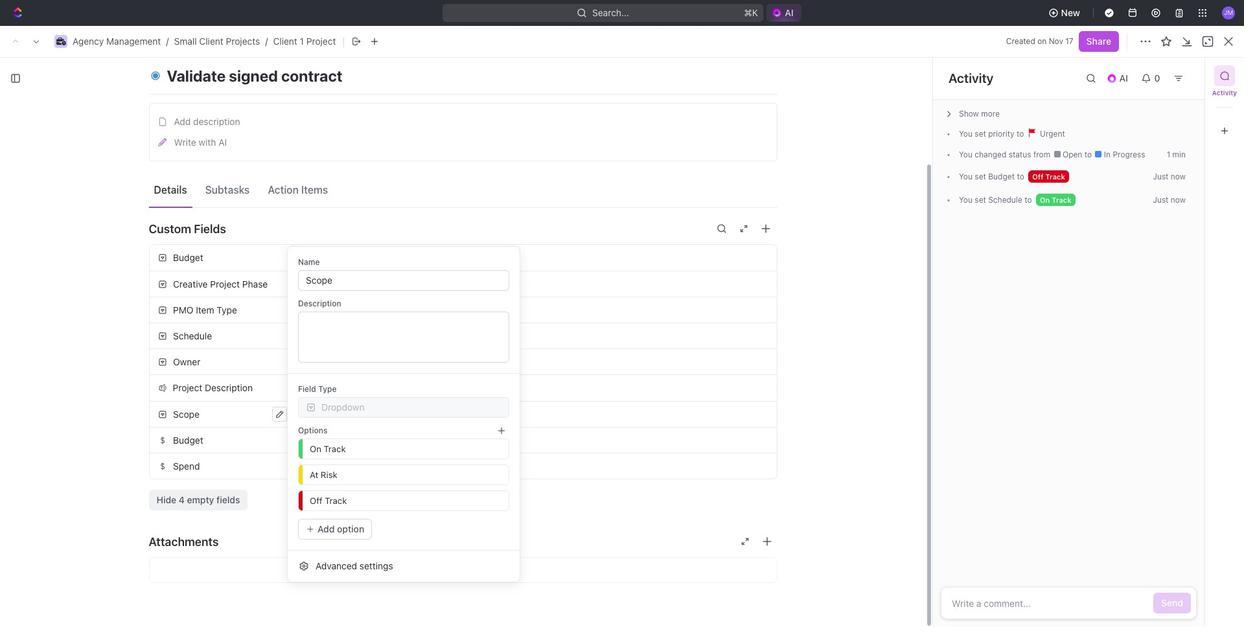 Task type: vqa. For each thing, say whether or not it's contained in the screenshot.
the middle the 'Task 1'
no



Task type: locate. For each thing, give the bounding box(es) containing it.
1 horizontal spatial management
[[252, 65, 306, 76]]

track inside the you set schedule to on track
[[1053, 196, 1072, 204]]

0 vertical spatial creative
[[173, 279, 208, 290]]

small client projects
[[334, 65, 420, 76]]

write
[[174, 137, 196, 148]]

items
[[301, 184, 328, 196]]

off
[[1033, 172, 1044, 181]]

1 vertical spatial track
[[1053, 196, 1072, 204]]

create concepts link
[[258, 513, 449, 532]]

0 vertical spatial validate signed contract
[[167, 67, 343, 85]]

advanced settings
[[316, 561, 393, 572]]

0 horizontal spatial scope
[[173, 409, 199, 420]]

1 vertical spatial budget
[[173, 252, 203, 263]]

1 horizontal spatial deliverables
[[393, 563, 445, 574]]

validate signed contract link
[[258, 251, 449, 269]]

prepare for asset creation and deliverables link
[[258, 559, 449, 577]]

/
[[166, 36, 169, 47], [265, 36, 268, 47], [312, 65, 315, 76]]

0 horizontal spatial description
[[205, 383, 253, 394]]

you left the changed
[[960, 150, 973, 160]]

creative inside custom fields element
[[173, 279, 208, 290]]

1 horizontal spatial agency
[[218, 65, 249, 76]]

2 horizontal spatial /
[[312, 65, 315, 76]]

creative for creative production
[[230, 453, 259, 461]]

creative project phase
[[173, 279, 268, 290]]

0 horizontal spatial activity
[[949, 71, 994, 86]]

0 horizontal spatial schedule
[[173, 330, 212, 341]]

1 vertical spatial description
[[205, 383, 253, 394]]

3 create from the top
[[261, 585, 290, 596]]

0 vertical spatial and
[[375, 563, 391, 574]]

0 vertical spatial business time image
[[56, 38, 66, 45]]

add up write
[[174, 116, 191, 127]]

management down client 1 project link
[[252, 65, 306, 76]]

1 vertical spatial just
[[1154, 195, 1169, 205]]

review concepts
[[261, 540, 334, 551]]

add up the creative production
[[261, 419, 278, 430]]

1 horizontal spatial scope
[[305, 277, 332, 288]]

0 vertical spatial signed
[[229, 67, 278, 85]]

validate down agency management / small client projects / client 1 project | at the left of page
[[167, 67, 226, 85]]

1 vertical spatial signed
[[298, 255, 327, 266]]

0 vertical spatial contract
[[281, 67, 343, 85]]

track for set budget to
[[1046, 172, 1066, 181]]

validate signed contract up complete scope of work
[[261, 255, 366, 266]]

customize
[[1135, 149, 1180, 160]]

fields
[[217, 495, 240, 506]]

hide
[[1079, 149, 1099, 160], [157, 495, 176, 506]]

contract inside "link"
[[329, 255, 366, 266]]

share right 17
[[1087, 36, 1112, 47]]

prepare for asset creation and deliverables
[[261, 563, 445, 574]]

send
[[1162, 598, 1184, 609]]

details
[[154, 184, 187, 196]]

1 horizontal spatial description
[[298, 299, 342, 309]]

add task up discovery
[[355, 452, 389, 462]]

small client projects link down |
[[317, 63, 423, 78]]

schedule
[[325, 397, 364, 408]]

1 min
[[1168, 150, 1187, 160]]

1 down agency management
[[277, 106, 286, 128]]

to right priority at right top
[[1017, 129, 1025, 139]]

1 left |
[[300, 36, 304, 47]]

1 vertical spatial agency management link
[[202, 63, 310, 78]]

process
[[398, 300, 432, 311]]

0 horizontal spatial projects
[[226, 36, 260, 47]]

custom fields element
[[149, 244, 778, 511]]

1 vertical spatial creative
[[230, 453, 259, 461]]

2 just from the top
[[1154, 195, 1169, 205]]

scope down project description
[[173, 409, 199, 420]]

type right item
[[216, 304, 237, 315]]

0 horizontal spatial deliverables
[[341, 585, 393, 596]]

share button
[[1079, 31, 1120, 52], [1064, 60, 1105, 81]]

signed up complete scope of work
[[298, 255, 327, 266]]

task down project
[[280, 419, 300, 430]]

small up estimate
[[174, 36, 197, 47]]

creative
[[173, 279, 208, 290], [230, 453, 259, 461], [305, 494, 341, 505]]

schedule inside task sidebar content section
[[989, 195, 1023, 205]]

1 vertical spatial contract
[[329, 255, 366, 266]]

business time image
[[56, 38, 66, 45], [206, 67, 214, 74]]

1 horizontal spatial with
[[434, 300, 453, 311]]

meeting
[[294, 300, 329, 311]]

0 horizontal spatial type
[[216, 304, 237, 315]]

0 vertical spatial with
[[199, 137, 216, 148]]

track inside you set budget to off track
[[1046, 172, 1066, 181]]

0 vertical spatial agency
[[73, 36, 104, 47]]

1 vertical spatial validate
[[261, 255, 296, 266]]

0 vertical spatial track
[[1046, 172, 1066, 181]]

0 horizontal spatial hide
[[157, 495, 176, 506]]

0 vertical spatial complete
[[261, 277, 303, 288]]

you down changed status from
[[960, 172, 973, 182]]

just for set schedule to
[[1154, 195, 1169, 205]]

1 horizontal spatial type
[[318, 385, 337, 394]]

field type
[[298, 385, 337, 394]]

1 vertical spatial set
[[975, 172, 987, 182]]

1 vertical spatial validate signed contract
[[261, 255, 366, 266]]

share down 17
[[1072, 65, 1097, 76]]

Select... text field
[[322, 398, 502, 418]]

validate left name
[[261, 255, 296, 266]]

0 vertical spatial concepts
[[292, 517, 332, 528]]

activity
[[949, 71, 994, 86], [1213, 89, 1238, 97]]

create up review
[[261, 517, 290, 528]]

hide left in
[[1079, 149, 1099, 160]]

0 horizontal spatial signed
[[229, 67, 278, 85]]

None text field
[[306, 271, 502, 290]]

schedule inside custom fields element
[[173, 330, 212, 341]]

0 vertical spatial agency management link
[[73, 36, 161, 47]]

2 now from the top
[[1172, 195, 1187, 205]]

validate
[[167, 67, 226, 85], [261, 255, 296, 266]]

activity inside task sidebar navigation tab list
[[1213, 89, 1238, 97]]

track right on on the right
[[1053, 196, 1072, 204]]

to left off
[[1018, 172, 1025, 182]]

just now for set schedule to
[[1154, 195, 1187, 205]]

0 horizontal spatial validate
[[167, 67, 226, 85]]

create assets and deliverables
[[261, 585, 393, 596]]

agency inside agency management / small client projects / client 1 project |
[[73, 36, 104, 47]]

hide inside custom fields element
[[157, 495, 176, 506]]

1 up create project schedule
[[283, 355, 287, 364]]

created on nov 17
[[1007, 36, 1074, 46]]

details button
[[149, 178, 192, 202]]

signed up "client 1 project"
[[229, 67, 278, 85]]

to
[[1017, 129, 1025, 139], [1085, 150, 1095, 160], [1018, 172, 1025, 182], [1025, 195, 1033, 205], [331, 300, 340, 311]]

and
[[375, 563, 391, 574], [322, 585, 338, 596]]

0 horizontal spatial with
[[199, 137, 216, 148]]

1 vertical spatial small
[[334, 65, 356, 76]]

0 horizontal spatial creative
[[173, 279, 208, 290]]

concepts for create concepts
[[292, 517, 332, 528]]

1 set from the top
[[975, 129, 987, 139]]

write with ai
[[174, 137, 227, 148]]

client 1 project link
[[273, 36, 336, 47]]

open
[[1061, 150, 1085, 160]]

0 vertical spatial now
[[1172, 172, 1187, 182]]

1 horizontal spatial creative
[[230, 453, 259, 461]]

schedule
[[989, 195, 1023, 205], [173, 330, 212, 341]]

changed
[[975, 150, 1007, 160]]

add
[[174, 116, 191, 127], [261, 322, 278, 333], [323, 355, 338, 364], [261, 419, 278, 430], [355, 452, 370, 462], [318, 524, 335, 535]]

hide for hide 4 empty fields
[[157, 495, 176, 506]]

agency management link up estimate
[[73, 36, 161, 47]]

on
[[1041, 196, 1051, 204]]

to left on on the right
[[1025, 195, 1033, 205]]

5
[[314, 452, 319, 462]]

2 complete from the top
[[261, 494, 303, 505]]

1 just from the top
[[1154, 172, 1169, 182]]

create left project
[[261, 397, 290, 408]]

1 vertical spatial agency
[[218, 65, 249, 76]]

creative up pmo
[[173, 279, 208, 290]]

2 horizontal spatial creative
[[305, 494, 341, 505]]

1 just now from the top
[[1154, 172, 1187, 182]]

hide left 4
[[157, 495, 176, 506]]

signed
[[229, 67, 278, 85], [298, 255, 327, 266]]

in progress
[[1103, 150, 1146, 160]]

track right off
[[1046, 172, 1066, 181]]

timeline
[[740, 149, 776, 160]]

schedule down you set budget to off track
[[989, 195, 1023, 205]]

management up estimate
[[106, 36, 161, 47]]

0 vertical spatial management
[[106, 36, 161, 47]]

pencil image
[[158, 138, 167, 147]]

creative up the add option button
[[305, 494, 341, 505]]

tree
[[5, 348, 182, 628]]

0 horizontal spatial agency
[[73, 36, 104, 47]]

share button right 17
[[1079, 31, 1120, 52]]

complete for complete creative discovery survey
[[261, 494, 303, 505]]

automations
[[1117, 65, 1171, 76]]

schedule up owner
[[173, 330, 212, 341]]

set left priority at right top
[[975, 129, 987, 139]]

now for set budget to
[[1172, 172, 1187, 182]]

now
[[1172, 172, 1187, 182], [1172, 195, 1187, 205]]

0 vertical spatial set
[[975, 129, 987, 139]]

1 vertical spatial projects
[[385, 65, 420, 76]]

1 right automations
[[1180, 66, 1183, 75]]

signed inside "link"
[[298, 255, 327, 266]]

/ up estimate
[[166, 36, 169, 47]]

0 vertical spatial deliverables
[[393, 563, 445, 574]]

management
[[106, 36, 161, 47], [252, 65, 306, 76]]

0 vertical spatial share button
[[1079, 31, 1120, 52]]

1 horizontal spatial business time image
[[206, 67, 214, 74]]

complete
[[261, 277, 303, 288], [261, 494, 303, 505]]

budget up spend
[[173, 435, 203, 446]]

0 vertical spatial activity
[[949, 71, 994, 86]]

management inside agency management link
[[252, 65, 306, 76]]

0 horizontal spatial business time image
[[56, 38, 66, 45]]

1 vertical spatial business time image
[[206, 67, 214, 74]]

now for set schedule to
[[1172, 195, 1187, 205]]

with
[[199, 137, 216, 148], [434, 300, 453, 311]]

agency for agency management / small client projects / client 1 project |
[[73, 36, 104, 47]]

create for create concepts
[[261, 517, 290, 528]]

activity inside task sidebar content section
[[949, 71, 994, 86]]

you down you set budget to off track
[[960, 195, 973, 205]]

3 set from the top
[[975, 195, 987, 205]]

with left ai
[[199, 137, 216, 148]]

/ down client 1 project link
[[312, 65, 315, 76]]

create assets and deliverables link
[[258, 581, 449, 600]]

Set value for Budget Custom Field text field
[[293, 428, 777, 453]]

0 vertical spatial just
[[1154, 172, 1169, 182]]

budget
[[989, 172, 1015, 182], [173, 252, 203, 263], [173, 435, 203, 446]]

2 vertical spatial set
[[975, 195, 987, 205]]

1 vertical spatial share
[[1072, 65, 1097, 76]]

1 horizontal spatial activity
[[1213, 89, 1238, 97]]

add task button up discovery
[[339, 449, 394, 465]]

17
[[1066, 36, 1074, 46]]

you left priority at right top
[[960, 129, 973, 139]]

add task button up 'production'
[[255, 418, 305, 433]]

kickoff meeting to walkthrough process with client link
[[258, 296, 479, 315]]

1 horizontal spatial schedule
[[989, 195, 1023, 205]]

type inside custom fields element
[[216, 304, 237, 315]]

changed status from
[[973, 150, 1053, 160]]

set for budget
[[975, 172, 987, 182]]

with left the client
[[434, 300, 453, 311]]

1 vertical spatial create
[[261, 517, 290, 528]]

1 horizontal spatial hide
[[1079, 149, 1099, 160]]

task up discovery
[[372, 452, 389, 462]]

1 horizontal spatial agency management link
[[202, 63, 310, 78]]

add task up 'production'
[[261, 419, 300, 430]]

/ up agency management
[[265, 36, 268, 47]]

0 horizontal spatial agency management link
[[73, 36, 161, 47]]

you
[[960, 129, 973, 139], [960, 150, 973, 160], [960, 172, 973, 182], [960, 195, 973, 205]]

0 vertical spatial just now
[[1154, 172, 1187, 182]]

track
[[1046, 172, 1066, 181], [1053, 196, 1072, 204]]

concepts inside 'link'
[[294, 540, 334, 551]]

write with ai button
[[153, 132, 773, 153]]

management for agency management
[[252, 65, 306, 76]]

contract up the complete scope of work link
[[329, 255, 366, 266]]

None field
[[309, 444, 508, 455], [309, 469, 508, 481], [309, 495, 508, 507], [309, 444, 508, 455], [309, 469, 508, 481], [309, 495, 508, 507]]

set for schedule
[[975, 195, 987, 205]]

0 vertical spatial schedule
[[989, 195, 1023, 205]]

description inside custom fields element
[[205, 383, 253, 394]]

add task down kickoff
[[261, 322, 300, 333]]

1 vertical spatial and
[[322, 585, 338, 596]]

validate signed contract up "client 1 project"
[[167, 67, 343, 85]]

0 vertical spatial small client projects link
[[174, 36, 260, 47]]

and down asset
[[322, 585, 338, 596]]

2 vertical spatial budget
[[173, 435, 203, 446]]

1 create from the top
[[261, 397, 290, 408]]

0 vertical spatial type
[[216, 304, 237, 315]]

complete up create concepts
[[261, 494, 303, 505]]

small client projects link up estimate
[[174, 36, 260, 47]]

kickoff
[[261, 300, 292, 311]]

1 horizontal spatial small
[[334, 65, 356, 76]]

type
[[216, 304, 237, 315], [318, 385, 337, 394]]

add task button up field type
[[307, 352, 362, 368]]

projects inside agency management / small client projects / client 1 project |
[[226, 36, 260, 47]]

2 just now from the top
[[1154, 195, 1187, 205]]

set down you set budget to off track
[[975, 195, 987, 205]]

validate inside "link"
[[261, 255, 296, 266]]

agency management link down agency management / small client projects / client 1 project | at the left of page
[[202, 63, 310, 78]]

just for set budget to
[[1154, 172, 1169, 182]]

1 vertical spatial hide
[[157, 495, 176, 506]]

name
[[298, 257, 320, 267]]

1 complete from the top
[[261, 277, 303, 288]]

concepts up review concepts
[[292, 517, 332, 528]]

small client projects link
[[174, 36, 260, 47], [317, 63, 423, 78]]

set down the changed
[[975, 172, 987, 182]]

complete for complete scope of work
[[261, 277, 303, 288]]

just now for set budget to
[[1154, 172, 1187, 182]]

small
[[174, 36, 197, 47], [334, 65, 356, 76]]

0 vertical spatial small
[[174, 36, 197, 47]]

1 vertical spatial small client projects link
[[317, 63, 423, 78]]

2 set from the top
[[975, 172, 987, 182]]

search
[[1027, 149, 1057, 160]]

0 horizontal spatial small client projects link
[[174, 36, 260, 47]]

contract down client 1 project link
[[281, 67, 343, 85]]

1 now from the top
[[1172, 172, 1187, 182]]

2 you from the top
[[960, 150, 973, 160]]

add task button down kickoff
[[255, 320, 305, 336]]

1 vertical spatial scope
[[173, 409, 199, 420]]

0 vertical spatial hide
[[1079, 149, 1099, 160]]

1 horizontal spatial signed
[[298, 255, 327, 266]]

concepts up asset
[[294, 540, 334, 551]]

budget down custom fields
[[173, 252, 203, 263]]

0 vertical spatial projects
[[226, 36, 260, 47]]

1 vertical spatial now
[[1172, 195, 1187, 205]]

type up create project schedule
[[318, 385, 337, 394]]

1 vertical spatial just now
[[1154, 195, 1187, 205]]

agency management / small client projects / client 1 project |
[[73, 35, 345, 48]]

0 horizontal spatial management
[[106, 36, 161, 47]]

Set value for Spend Custom Field text field
[[293, 454, 777, 479]]

1 left min
[[1168, 150, 1171, 160]]

1 vertical spatial with
[[434, 300, 453, 311]]

complete up kickoff
[[261, 277, 303, 288]]

share button down 17
[[1064, 60, 1105, 81]]

sidebar navigation
[[0, 55, 194, 628]]

small down |
[[334, 65, 356, 76]]

agency management link
[[73, 36, 161, 47], [202, 63, 310, 78]]

1 vertical spatial management
[[252, 65, 306, 76]]

budget down the changed
[[989, 172, 1015, 182]]

validate signed contract
[[167, 67, 343, 85], [261, 255, 366, 266]]

1 vertical spatial schedule
[[173, 330, 212, 341]]

description
[[298, 299, 342, 309], [205, 383, 253, 394]]

create down prepare
[[261, 585, 290, 596]]

add task
[[261, 322, 300, 333], [323, 355, 357, 364], [261, 419, 300, 430], [355, 452, 389, 462]]

you set schedule to on track
[[960, 195, 1072, 205]]

add down kickoff
[[261, 322, 278, 333]]

deliverables down creation
[[341, 585, 393, 596]]

creative left 'production'
[[230, 453, 259, 461]]

deliverables down attachments dropdown button
[[393, 563, 445, 574]]

scope left of
[[305, 277, 332, 288]]

2 create from the top
[[261, 517, 290, 528]]

2 vertical spatial creative
[[305, 494, 341, 505]]

and right creation
[[375, 563, 391, 574]]

management inside agency management / small client projects / client 1 project |
[[106, 36, 161, 47]]

asset
[[312, 563, 335, 574]]

validate signed contract inside "link"
[[261, 255, 366, 266]]



Task type: describe. For each thing, give the bounding box(es) containing it.
attachments
[[149, 535, 219, 549]]

project
[[292, 397, 323, 408]]

status
[[1009, 150, 1032, 160]]

task up schedule
[[340, 355, 357, 364]]

concepts for review concepts
[[294, 540, 334, 551]]

tree inside 'sidebar' navigation
[[5, 348, 182, 628]]

add left "option"
[[318, 524, 335, 535]]

ai
[[219, 137, 227, 148]]

complete scope of work
[[261, 277, 368, 288]]

0 horizontal spatial /
[[166, 36, 169, 47]]

|
[[343, 35, 345, 48]]

new button
[[1044, 3, 1089, 23]]

0 horizontal spatial and
[[322, 585, 338, 596]]

spend
[[173, 461, 200, 472]]

agency management
[[218, 65, 306, 76]]

hide 2
[[1079, 149, 1111, 160]]

1 vertical spatial type
[[318, 385, 337, 394]]

settings
[[360, 561, 393, 572]]

estimate
[[153, 60, 190, 71]]

custom fields
[[149, 222, 226, 236]]

send button
[[1154, 593, 1192, 614]]

fields
[[194, 222, 226, 236]]

action
[[268, 184, 299, 196]]

complete creative discovery survey
[[261, 494, 418, 505]]

hide for hide 2
[[1079, 149, 1099, 160]]

create for create assets and deliverables
[[261, 585, 290, 596]]

work
[[346, 277, 368, 288]]

create project schedule
[[261, 397, 364, 408]]

1 horizontal spatial projects
[[385, 65, 420, 76]]

field
[[298, 385, 316, 394]]

from
[[1034, 150, 1051, 160]]

prepare
[[261, 563, 295, 574]]

⌘k
[[745, 7, 759, 18]]

owner
[[173, 356, 200, 367]]

you set budget to off track
[[960, 172, 1066, 182]]

production
[[261, 453, 300, 461]]

phase
[[242, 279, 268, 290]]

review
[[261, 540, 292, 551]]

create project schedule link
[[258, 393, 449, 412]]

review concepts link
[[258, 536, 449, 555]]

1 inside agency management / small client projects / client 1 project |
[[300, 36, 304, 47]]

item
[[196, 304, 214, 315]]

budget inside task sidebar content section
[[989, 172, 1015, 182]]

task down kickoff
[[280, 322, 300, 333]]

with inside button
[[199, 137, 216, 148]]

4 you from the top
[[960, 195, 973, 205]]

1 horizontal spatial small client projects link
[[317, 63, 423, 78]]

client 1 project
[[225, 106, 352, 128]]

progress
[[1114, 150, 1146, 160]]

add task up field type
[[323, 355, 357, 364]]

on
[[1038, 36, 1047, 46]]

scope inside custom fields element
[[173, 409, 199, 420]]

task sidebar navigation tab list
[[1211, 65, 1240, 141]]

add option
[[318, 524, 365, 535]]

search button
[[1011, 146, 1061, 164]]

1 you from the top
[[960, 129, 973, 139]]

1 horizontal spatial and
[[375, 563, 391, 574]]

creative production
[[230, 453, 300, 461]]

add option button
[[298, 519, 372, 540]]

new
[[1062, 7, 1081, 18]]

4
[[179, 495, 185, 506]]

pmo item type
[[173, 304, 237, 315]]

Search tasks... text field
[[1084, 176, 1213, 196]]

nov
[[1050, 36, 1064, 46]]

agency for agency management
[[218, 65, 249, 76]]

1 horizontal spatial /
[[265, 36, 268, 47]]

0 vertical spatial description
[[298, 299, 342, 309]]

action items button
[[263, 178, 333, 202]]

min
[[1173, 150, 1187, 160]]

creation
[[337, 563, 372, 574]]

advanced settings button
[[293, 556, 515, 577]]

attachments button
[[149, 527, 778, 558]]

discovery
[[343, 494, 386, 505]]

assets
[[292, 585, 320, 596]]

timeline link
[[737, 146, 776, 164]]

kickoff meeting to walkthrough process with client
[[261, 300, 479, 311]]

to down of
[[331, 300, 340, 311]]

creative for creative project phase
[[173, 279, 208, 290]]

customize button
[[1118, 146, 1184, 164]]

complete scope of work link
[[258, 273, 449, 292]]

1 vertical spatial deliverables
[[341, 585, 393, 596]]

pmo
[[173, 304, 193, 315]]

add up discovery
[[355, 452, 370, 462]]

3 you from the top
[[960, 172, 973, 182]]

1 vertical spatial share button
[[1064, 60, 1105, 81]]

subtasks
[[205, 184, 250, 196]]

search...
[[593, 7, 630, 18]]

of
[[335, 277, 343, 288]]

hide 4 empty fields
[[157, 495, 240, 506]]

to left in
[[1085, 150, 1095, 160]]

action items
[[268, 184, 328, 196]]

urgent
[[1039, 129, 1066, 139]]

task sidebar content section
[[933, 58, 1205, 628]]

add description button
[[153, 112, 773, 132]]

track for set schedule to
[[1053, 196, 1072, 204]]

survey
[[388, 494, 418, 505]]

subtasks button
[[200, 178, 255, 202]]

option
[[337, 524, 365, 535]]

advanced
[[316, 561, 357, 572]]

project description
[[173, 383, 253, 394]]

project inside agency management / small client projects / client 1 project |
[[307, 36, 336, 47]]

0 vertical spatial validate
[[167, 67, 226, 85]]

walkthrough
[[342, 300, 396, 311]]

priority
[[989, 129, 1015, 139]]

set priority to
[[973, 129, 1027, 139]]

custom
[[149, 222, 191, 236]]

add up field type
[[323, 355, 338, 364]]

management for agency management / small client projects / client 1 project |
[[106, 36, 161, 47]]

0 vertical spatial share
[[1087, 36, 1112, 47]]

create for create project schedule
[[261, 397, 290, 408]]

custom fields button
[[149, 213, 778, 244]]

create concepts
[[261, 517, 332, 528]]

1 inside task sidebar content section
[[1168, 150, 1171, 160]]

small inside agency management / small client projects / client 1 project |
[[174, 36, 197, 47]]

0 vertical spatial scope
[[305, 277, 332, 288]]



